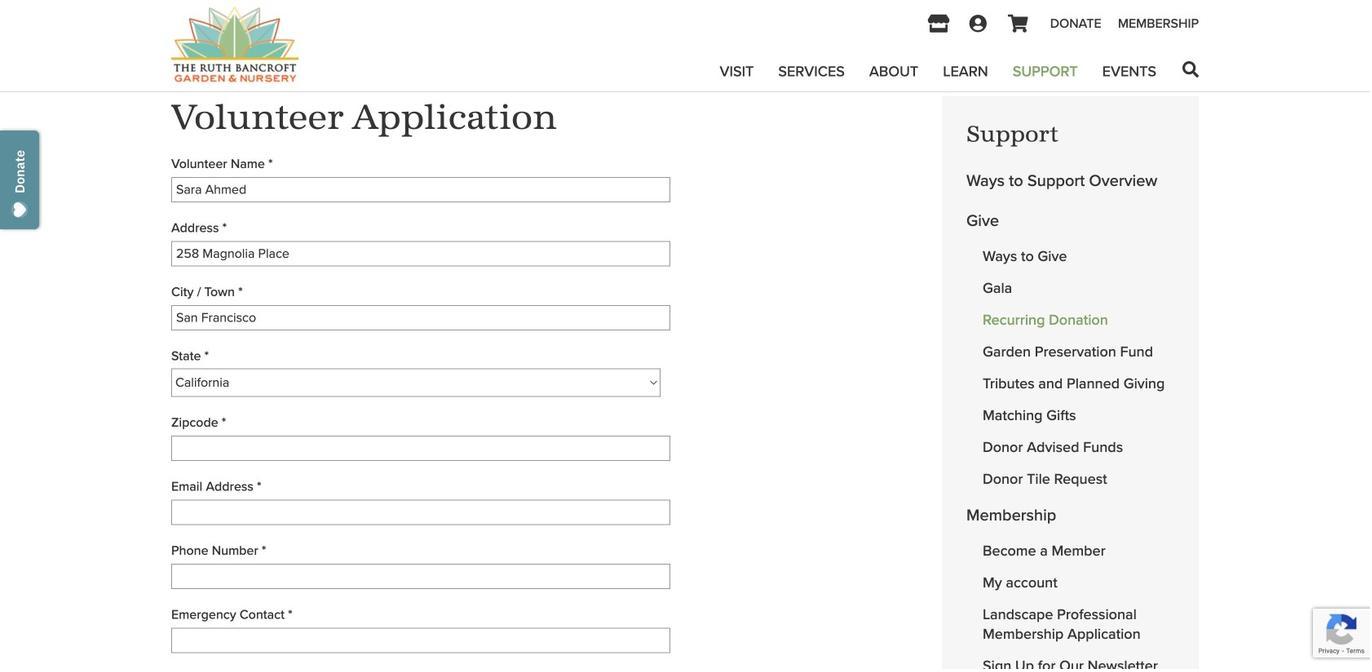 Task type: locate. For each thing, give the bounding box(es) containing it.
None text field
[[171, 305, 671, 330], [171, 436, 671, 461], [171, 564, 671, 589], [171, 628, 671, 653], [171, 305, 671, 330], [171, 436, 671, 461], [171, 564, 671, 589], [171, 628, 671, 653]]

None email field
[[171, 500, 671, 525]]

None text field
[[171, 177, 671, 202], [171, 241, 671, 266], [171, 177, 671, 202], [171, 241, 671, 266]]

none email field inside contact form element
[[171, 500, 671, 525]]

contact form element
[[171, 151, 891, 669]]



